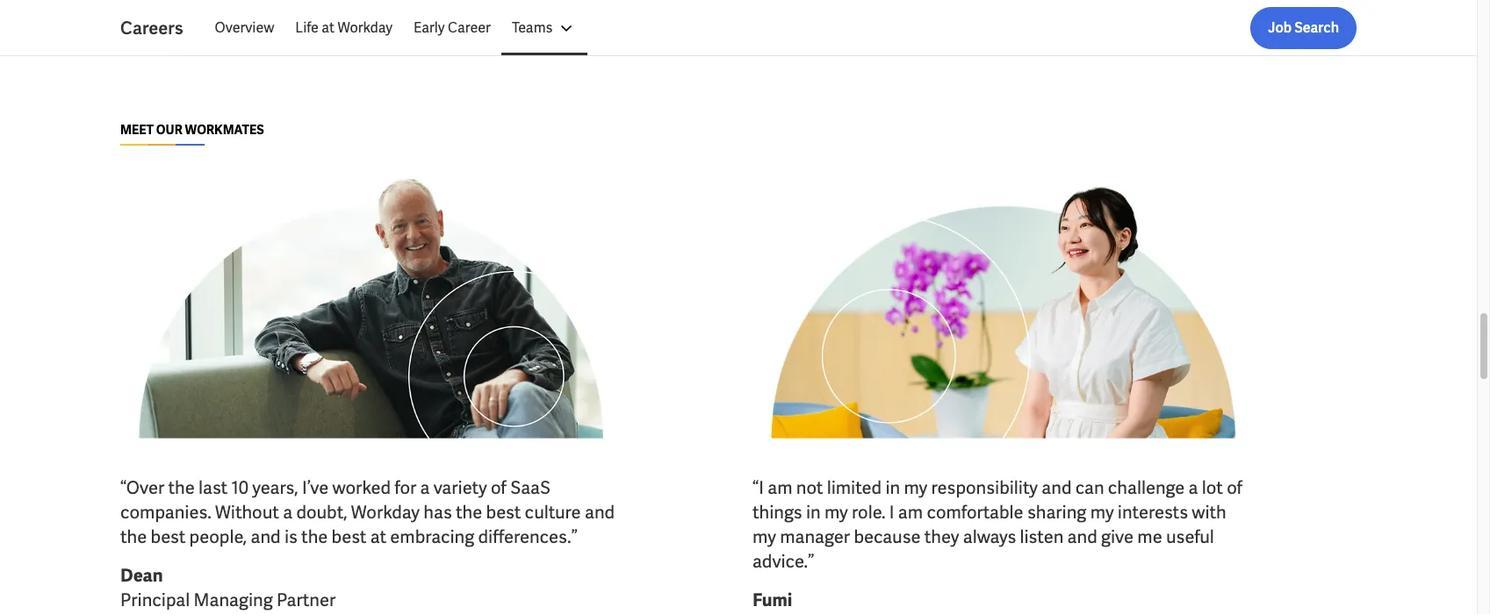 Task type: vqa. For each thing, say whether or not it's contained in the screenshot.
Procurement at the left
no



Task type: describe. For each thing, give the bounding box(es) containing it.
life at workday
[[295, 18, 393, 37]]

and up sharing
[[1042, 477, 1072, 500]]

dean principal managing partner
[[120, 565, 336, 612]]

partner
[[277, 589, 336, 612]]

with
[[1192, 501, 1227, 524]]

0 horizontal spatial in
[[806, 501, 821, 524]]

give
[[1102, 526, 1134, 549]]

early
[[414, 18, 445, 37]]

job
[[1269, 18, 1292, 37]]

"over
[[120, 477, 164, 500]]

a inside the "i am not limited in my responsibility and can challenge a lot of things in my role. i am comfortable sharing my interests with my manager because they always listen and give me useful advice."
[[1189, 477, 1199, 500]]

is
[[285, 526, 298, 549]]

variety
[[434, 477, 487, 500]]

my down can at the right
[[1091, 501, 1114, 524]]

explore workday careers link
[[120, 2, 280, 23]]

careers link
[[120, 16, 204, 40]]

fumi
[[753, 589, 793, 612]]

teams
[[512, 18, 553, 37]]

doubt,
[[296, 501, 348, 524]]

always
[[964, 526, 1017, 549]]

and left 'give'
[[1068, 526, 1098, 549]]

has
[[424, 501, 452, 524]]

and right culture
[[585, 501, 615, 524]]

workmates
[[185, 122, 264, 138]]

overview link
[[204, 7, 285, 49]]

0 horizontal spatial best
[[151, 526, 186, 549]]

meet
[[120, 122, 154, 138]]

because
[[854, 526, 921, 549]]

years,
[[252, 477, 298, 500]]

0 horizontal spatial am
[[768, 477, 793, 500]]

the up dean
[[120, 526, 147, 549]]

at inside list
[[322, 18, 335, 37]]

1 horizontal spatial a
[[420, 477, 430, 500]]

not
[[797, 477, 824, 500]]

sharing
[[1028, 501, 1087, 524]]

they
[[925, 526, 960, 549]]

for
[[395, 477, 417, 500]]

life
[[295, 18, 319, 37]]

of inside "over the last 10 years, i've worked for a variety of saas companies. without a doubt, workday has the best culture and the best people, and is the best at embracing differences."
[[491, 477, 507, 500]]



Task type: locate. For each thing, give the bounding box(es) containing it.
comfortable
[[927, 501, 1024, 524]]

best up differences." in the bottom left of the page
[[486, 501, 521, 524]]

of left the saas
[[491, 477, 507, 500]]

i've
[[302, 477, 329, 500]]

me
[[1138, 526, 1163, 549]]

workday inside "over the last 10 years, i've worked for a variety of saas companies. without a doubt, workday has the best culture and the best people, and is the best at embracing differences."
[[351, 501, 420, 524]]

2 of from the left
[[1227, 477, 1243, 500]]

job search
[[1269, 18, 1340, 37]]

early career
[[414, 18, 491, 37]]

list containing overview
[[204, 7, 1357, 49]]

menu
[[204, 7, 588, 49]]

my up they
[[904, 477, 928, 500]]

early career link
[[403, 7, 502, 49]]

last
[[199, 477, 228, 500]]

culture
[[525, 501, 581, 524]]

a left lot
[[1189, 477, 1199, 500]]

at inside "over the last 10 years, i've worked for a variety of saas companies. without a doubt, workday has the best culture and the best people, and is the best at embracing differences."
[[370, 526, 387, 549]]

"i
[[753, 477, 764, 500]]

saas
[[511, 477, 551, 500]]

the
[[168, 477, 195, 500], [456, 501, 483, 524], [120, 526, 147, 549], [301, 526, 328, 549]]

0 horizontal spatial a
[[283, 501, 293, 524]]

overview
[[215, 18, 274, 37]]

challenge
[[1108, 477, 1185, 500]]

meet our workmates
[[120, 122, 264, 138]]

am right the "i
[[768, 477, 793, 500]]

explore workday careers
[[120, 3, 280, 21]]

1 horizontal spatial in
[[886, 477, 901, 500]]

1 vertical spatial am
[[899, 501, 923, 524]]

1 horizontal spatial am
[[899, 501, 923, 524]]

in up the i
[[886, 477, 901, 500]]

interests
[[1118, 501, 1189, 524]]

best down companies.
[[151, 526, 186, 549]]

and left 'is'
[[251, 526, 281, 549]]

and
[[1042, 477, 1072, 500], [585, 501, 615, 524], [251, 526, 281, 549], [1068, 526, 1098, 549]]

my
[[904, 477, 928, 500], [825, 501, 848, 524], [1091, 501, 1114, 524], [753, 526, 777, 549]]

the up companies.
[[168, 477, 195, 500]]

of right lot
[[1227, 477, 1243, 500]]

worked
[[332, 477, 391, 500]]

i
[[890, 501, 895, 524]]

"over the last 10 years, i've worked for a variety of saas companies. without a doubt, workday has the best culture and the best people, and is the best at embracing differences."
[[120, 477, 615, 549]]

1 horizontal spatial of
[[1227, 477, 1243, 500]]

0 vertical spatial am
[[768, 477, 793, 500]]

dean
[[120, 565, 163, 588]]

in
[[886, 477, 901, 500], [806, 501, 821, 524]]

manager
[[780, 526, 850, 549]]

1 of from the left
[[491, 477, 507, 500]]

10
[[231, 477, 249, 500]]

the down variety
[[456, 501, 483, 524]]

role.
[[852, 501, 886, 524]]

image of workmate fumi who is in customer sales development image
[[753, 167, 1252, 448]]

explore
[[120, 3, 169, 21]]

life at workday link
[[285, 7, 403, 49]]

image of workmate dean who is a principal managing partner image
[[120, 167, 619, 448]]

can
[[1076, 477, 1105, 500]]

2 horizontal spatial best
[[486, 501, 521, 524]]

without
[[215, 501, 279, 524]]

our
[[156, 122, 183, 138]]

1 horizontal spatial careers
[[230, 3, 280, 21]]

of inside the "i am not limited in my responsibility and can challenge a lot of things in my role. i am comfortable sharing my interests with my manager because they always listen and give me useful advice."
[[1227, 477, 1243, 500]]

responsibility
[[932, 477, 1038, 500]]

best
[[486, 501, 521, 524], [151, 526, 186, 549], [332, 526, 367, 549]]

workday
[[171, 3, 227, 21], [338, 18, 393, 37], [351, 501, 420, 524]]

1 horizontal spatial at
[[370, 526, 387, 549]]

useful
[[1167, 526, 1215, 549]]

differences."
[[478, 526, 578, 549]]

1 vertical spatial in
[[806, 501, 821, 524]]

list
[[204, 7, 1357, 49]]

0 horizontal spatial careers
[[120, 17, 183, 40]]

0 horizontal spatial of
[[491, 477, 507, 500]]

the right 'is'
[[301, 526, 328, 549]]

2 horizontal spatial a
[[1189, 477, 1199, 500]]

listen
[[1020, 526, 1064, 549]]

am right the i
[[899, 501, 923, 524]]

1 horizontal spatial best
[[332, 526, 367, 549]]

career
[[448, 18, 491, 37]]

careers
[[230, 3, 280, 21], [120, 17, 183, 40]]

1 vertical spatial at
[[370, 526, 387, 549]]

0 vertical spatial at
[[322, 18, 335, 37]]

a right 'for'
[[420, 477, 430, 500]]

search
[[1295, 18, 1340, 37]]

a
[[420, 477, 430, 500], [1189, 477, 1199, 500], [283, 501, 293, 524]]

in up the manager
[[806, 501, 821, 524]]

of
[[491, 477, 507, 500], [1227, 477, 1243, 500]]

"i am not limited in my responsibility and can challenge a lot of things in my role. i am comfortable sharing my interests with my manager because they always listen and give me useful advice."
[[753, 477, 1243, 574]]

at right life
[[322, 18, 335, 37]]

limited
[[827, 477, 882, 500]]

menu containing overview
[[204, 7, 588, 49]]

principal
[[120, 589, 190, 612]]

job search link
[[1251, 7, 1357, 49]]

things
[[753, 501, 803, 524]]

advice."
[[753, 551, 815, 574]]

a up 'is'
[[283, 501, 293, 524]]

at down the worked
[[370, 526, 387, 549]]

0 vertical spatial in
[[886, 477, 901, 500]]

at
[[322, 18, 335, 37], [370, 526, 387, 549]]

embracing
[[390, 526, 475, 549]]

lot
[[1202, 477, 1224, 500]]

companies.
[[120, 501, 212, 524]]

best down the doubt,
[[332, 526, 367, 549]]

am
[[768, 477, 793, 500], [899, 501, 923, 524]]

managing
[[194, 589, 273, 612]]

people,
[[189, 526, 247, 549]]

my down things
[[753, 526, 777, 549]]

0 horizontal spatial at
[[322, 18, 335, 37]]

teams button
[[502, 7, 588, 49]]

my down limited
[[825, 501, 848, 524]]



